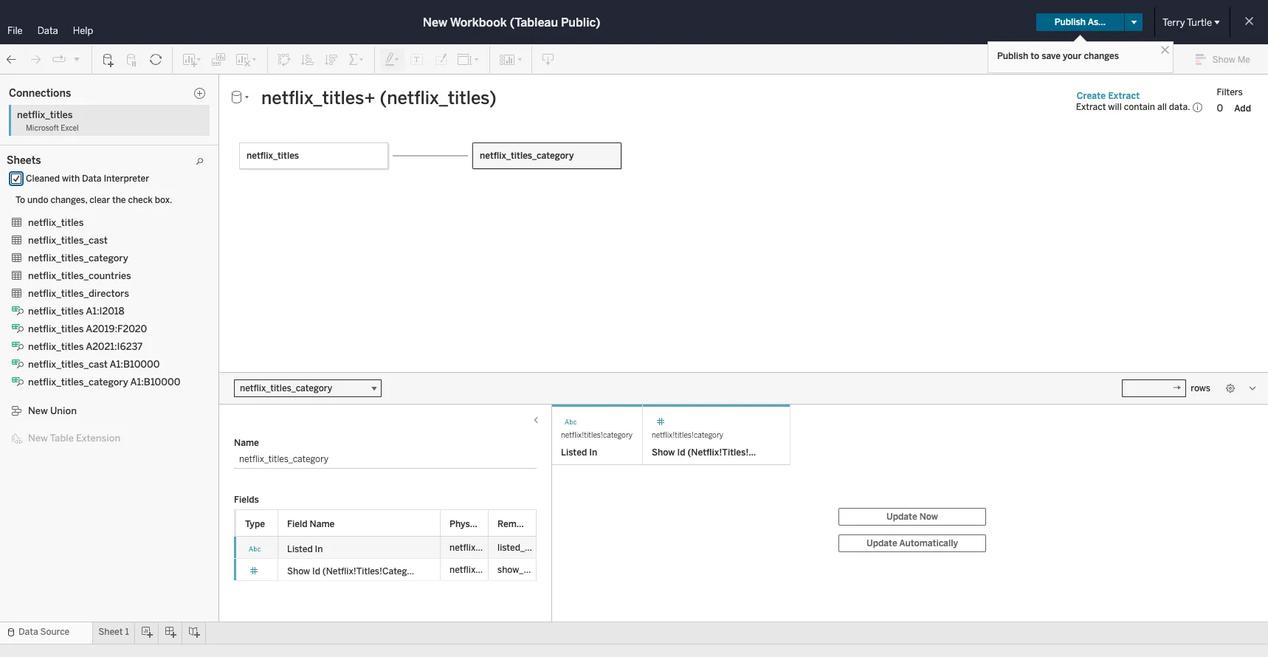 Task type: vqa. For each thing, say whether or not it's contained in the screenshot.
Go to search image
no



Task type: describe. For each thing, give the bounding box(es) containing it.
measure for measure names
[[38, 421, 73, 431]]

new workbook (tableau public)
[[423, 15, 601, 29]]

excel
[[61, 124, 79, 133]]

1 vertical spatial type
[[245, 519, 265, 529]]

duration for duration minutes
[[44, 219, 81, 229]]

data up added
[[82, 174, 102, 184]]

clear
[[90, 195, 110, 205]]

0
[[1217, 102, 1224, 113]]

year
[[78, 265, 96, 275]]

duration for duration seasons
[[44, 234, 81, 244]]

show id (netflix!titles!category) inside 'row'
[[287, 566, 424, 576]]

cleaned
[[26, 174, 60, 184]]

filters
[[1217, 87, 1243, 97]]

data left source
[[18, 627, 38, 637]]

physical
[[450, 519, 485, 529]]

union
[[50, 405, 77, 416]]

show inside button
[[1213, 55, 1236, 65]]

show me
[[1213, 55, 1251, 65]]

data up the redo icon
[[37, 25, 58, 36]]

netflix_titles_category a1:b10000
[[28, 377, 180, 388]]

to undo changes, clear the check box.
[[16, 195, 172, 205]]

to
[[1031, 51, 1040, 61]]

with
[[62, 174, 80, 184]]

sort ascending image
[[301, 52, 315, 67]]

netflix!titles!category for netflix!titles!category show id (netflix!titles!category)
[[652, 431, 724, 440]]

format workbook image
[[433, 52, 448, 67]]

release year
[[44, 265, 96, 275]]

field name
[[287, 519, 335, 529]]

a1:b10000 for netflix_titles_category a1:b10000
[[130, 377, 180, 388]]

Search text field
[[4, 128, 100, 145]]

swap rows and columns image
[[277, 52, 292, 67]]

download image
[[541, 52, 556, 67]]

1 horizontal spatial 1
[[337, 132, 346, 152]]

publish as... button
[[1037, 13, 1125, 31]]

publish as...
[[1055, 17, 1106, 27]]

create extract link
[[1076, 90, 1141, 102]]

2 horizontal spatial listed
[[561, 447, 587, 457]]

to
[[16, 195, 25, 205]]

netflix_titles (count)
[[44, 329, 129, 339]]

1 vertical spatial listed in
[[561, 447, 598, 457]]

netflix_titles+ (netflix_titles)
[[18, 100, 136, 111]]

netflix_titles inside 'netflix_titles microsoft excel'
[[17, 109, 73, 120]]

0 horizontal spatial in
[[72, 366, 80, 377]]

netflix_titles_cast for netflix_titles_cast a1:b10000
[[28, 359, 108, 370]]

publish for publish to save your changes
[[998, 51, 1029, 61]]

redo image
[[28, 52, 43, 67]]

create
[[1077, 90, 1106, 101]]

sort descending image
[[324, 52, 339, 67]]

connections
[[9, 87, 71, 99]]

table for physical
[[487, 519, 509, 529]]

0 horizontal spatial show id (netflix!titles!category)
[[44, 382, 181, 392]]

all
[[1158, 102, 1167, 112]]

date added
[[44, 188, 93, 198]]

update automatically button
[[839, 534, 987, 552]]

fit image
[[457, 52, 481, 67]]

rows
[[306, 104, 328, 114]]

netflix_titles_category (count)
[[44, 399, 169, 409]]

table for new
[[50, 433, 74, 444]]

description
[[44, 203, 92, 213]]

release
[[44, 265, 77, 275]]

update now button
[[839, 508, 987, 525]]

(netflix_titles)
[[78, 100, 136, 111]]

added
[[66, 188, 93, 198]]

fields
[[234, 494, 259, 505]]

minutes
[[83, 219, 116, 229]]

netflix_titles a1:i2018
[[28, 306, 125, 317]]

netflix_titles a2019:f2020
[[28, 323, 147, 334]]

duplicate image
[[211, 52, 226, 67]]

file
[[7, 25, 23, 36]]

extension
[[76, 433, 120, 444]]

0 vertical spatial sheet
[[294, 132, 334, 152]]

new table extension
[[28, 433, 120, 444]]

2 horizontal spatial name
[[555, 519, 580, 529]]

physical table
[[450, 519, 509, 529]]

update automatically
[[867, 538, 958, 548]]

turtle
[[1187, 17, 1212, 28]]

netflix_titles_countries
[[28, 270, 131, 281]]

highlight image
[[384, 52, 401, 67]]

0 vertical spatial sheet 1
[[294, 132, 346, 152]]

netflix_titles a2021:i6237
[[28, 341, 143, 352]]

rows
[[1191, 383, 1211, 393]]

now
[[920, 511, 939, 522]]

show/hide cards image
[[499, 52, 523, 67]]

undo
[[27, 195, 48, 205]]

totals image
[[348, 52, 366, 67]]

netflix_titles+
[[18, 100, 76, 111]]

update now
[[887, 511, 939, 522]]

update for update now
[[887, 511, 918, 522]]

seasons
[[83, 234, 118, 244]]

id inside netflix!titles!category show id (netflix!titles!category)
[[677, 447, 686, 457]]

id inside show id (netflix!titles!category) 'row'
[[312, 566, 320, 576]]

box.
[[155, 195, 172, 205]]

(count) for netflix_titles (count)
[[97, 329, 129, 339]]

a1:b10000 for netflix_titles_cast a1:b10000
[[110, 359, 160, 370]]

changes,
[[51, 195, 87, 205]]

netflix_titles_directors
[[28, 288, 129, 299]]

terry
[[1163, 17, 1186, 28]]

0 horizontal spatial replay animation image
[[52, 52, 66, 67]]

pages
[[170, 79, 195, 89]]

remote field name
[[498, 519, 580, 529]]

remote
[[498, 519, 531, 529]]

me
[[1238, 55, 1251, 65]]

contain
[[1124, 102, 1156, 112]]

extract will contain all data.
[[1076, 102, 1191, 112]]

tables
[[13, 154, 42, 165]]

measure values
[[38, 438, 102, 448]]



Task type: locate. For each thing, give the bounding box(es) containing it.
1 vertical spatial sheet
[[98, 627, 123, 637]]

new for new workbook (tableau public)
[[423, 15, 448, 29]]

update for update automatically
[[867, 538, 898, 548]]

extract up will
[[1109, 90, 1140, 101]]

0 vertical spatial (netflix!titles!category)
[[80, 382, 181, 392]]

0 vertical spatial (count)
[[97, 329, 129, 339]]

measure for measure values
[[38, 438, 73, 448]]

listed in inside row
[[287, 544, 323, 554]]

0 vertical spatial 1
[[337, 132, 346, 152]]

1 down columns
[[337, 132, 346, 152]]

2 duration from the top
[[44, 234, 81, 244]]

netflix_titles
[[17, 109, 73, 120], [247, 151, 299, 161], [38, 172, 90, 182], [28, 217, 84, 228], [28, 306, 84, 317], [28, 323, 84, 334], [44, 329, 95, 339], [28, 341, 84, 352]]

netflix_titles microsoft excel
[[17, 109, 79, 133]]

changes
[[1084, 51, 1119, 61]]

table
[[50, 433, 74, 444], [487, 519, 509, 529]]

show labels image
[[410, 52, 425, 67]]

publish for publish as...
[[1055, 17, 1086, 27]]

extract
[[1109, 90, 1140, 101], [1076, 102, 1106, 112]]

2 vertical spatial new
[[28, 433, 48, 444]]

row group
[[234, 536, 537, 581]]

0 vertical spatial show id (netflix!titles!category)
[[44, 382, 181, 392]]

new up format workbook image
[[423, 15, 448, 29]]

2 netflix_titles_cast from the top
[[28, 359, 108, 370]]

netflix_titles_cast a1:b10000
[[28, 359, 160, 370]]

marks
[[170, 156, 196, 166]]

row
[[234, 536, 537, 559]]

row group containing listed_in
[[234, 536, 537, 581]]

update left now
[[887, 511, 918, 522]]

update
[[887, 511, 918, 522], [867, 538, 898, 548]]

netflix_titles_cast for netflix_titles_cast
[[28, 235, 108, 246]]

undo image
[[4, 52, 19, 67]]

sheet 1 right source
[[98, 627, 129, 637]]

1 field from the left
[[287, 519, 308, 529]]

interpreter
[[104, 174, 149, 184]]

show
[[1213, 55, 1236, 65], [44, 281, 67, 291], [44, 382, 67, 392], [652, 447, 675, 457], [287, 566, 310, 576]]

2 vertical spatial in
[[315, 544, 323, 554]]

1 measure from the top
[[38, 421, 73, 431]]

None text field
[[255, 86, 1063, 109]]

1 horizontal spatial (count)
[[137, 399, 169, 409]]

add button
[[1228, 101, 1258, 116]]

netflix_titles_cast up rating
[[28, 235, 108, 246]]

extract down 'create'
[[1076, 102, 1106, 112]]

0 vertical spatial netflix_titles_cast
[[28, 235, 108, 246]]

(netflix!titles!category) inside 'row'
[[323, 566, 424, 576]]

1 vertical spatial measure
[[38, 438, 73, 448]]

(count) up the a2021:i6237
[[97, 329, 129, 339]]

(count) for netflix_titles_category (count)
[[137, 399, 169, 409]]

0 vertical spatial publish
[[1055, 17, 1086, 27]]

table up listed_in
[[487, 519, 509, 529]]

0 horizontal spatial netflix!titles!category
[[561, 431, 633, 440]]

sheet down rows at left top
[[294, 132, 334, 152]]

pause auto updates image
[[125, 52, 140, 67]]

0 vertical spatial update
[[887, 511, 918, 522]]

netflix_titles_cast down netflix_titles a2021:i6237
[[28, 359, 108, 370]]

1 vertical spatial netflix_titles_cast
[[28, 359, 108, 370]]

1 horizontal spatial listed in
[[287, 544, 323, 554]]

1 vertical spatial duration
[[44, 234, 81, 244]]

1 horizontal spatial type
[[245, 519, 265, 529]]

0 horizontal spatial 1
[[125, 627, 129, 637]]

0 horizontal spatial listed in
[[44, 366, 80, 377]]

2 horizontal spatial in
[[589, 447, 598, 457]]

1 vertical spatial 1
[[125, 627, 129, 637]]

new data source image
[[101, 52, 116, 67]]

Name text field
[[234, 451, 537, 469]]

type down title
[[44, 312, 64, 322]]

1 vertical spatial new
[[28, 405, 48, 416]]

0 horizontal spatial publish
[[998, 51, 1029, 61]]

1 vertical spatial a1:b10000
[[130, 377, 180, 388]]

date
[[44, 188, 64, 198]]

help
[[73, 25, 93, 36]]

0 horizontal spatial listed
[[44, 366, 70, 377]]

rating
[[44, 250, 71, 260]]

sheets
[[7, 154, 41, 167]]

0 horizontal spatial type
[[44, 312, 64, 322]]

grid containing type
[[234, 509, 580, 611]]

0 horizontal spatial sheet 1
[[98, 627, 129, 637]]

update down update now
[[867, 538, 898, 548]]

sheet 1 down rows at left top
[[294, 132, 346, 152]]

values
[[75, 438, 102, 448]]

1 horizontal spatial extract
[[1109, 90, 1140, 101]]

a1:b10000 up 'netflix_titles_category (count)'
[[130, 377, 180, 388]]

publish left as...
[[1055, 17, 1086, 27]]

netflix!titles!category
[[561, 431, 633, 440], [652, 431, 724, 440]]

show id (netflix!titles!category) up 'netflix_titles_category (count)'
[[44, 382, 181, 392]]

1 horizontal spatial name
[[310, 519, 335, 529]]

measure names
[[38, 421, 104, 431]]

netflix_titles_category inside netflix_titles_category dropdown button
[[240, 383, 333, 393]]

0 vertical spatial duration
[[44, 219, 81, 229]]

your
[[1063, 51, 1082, 61]]

replay animation image up analytics
[[72, 54, 81, 63]]

id
[[69, 281, 77, 291], [69, 382, 77, 392], [677, 447, 686, 457], [312, 566, 320, 576]]

data source
[[18, 627, 70, 637]]

publish to save your changes
[[998, 51, 1119, 61]]

1 duration from the top
[[44, 219, 81, 229]]

0 vertical spatial type
[[44, 312, 64, 322]]

1 vertical spatial table
[[487, 519, 509, 529]]

1 netflix!titles!category from the left
[[561, 431, 633, 440]]

collapse image
[[135, 80, 144, 89]]

0 vertical spatial listed
[[44, 366, 70, 377]]

1
[[337, 132, 346, 152], [125, 627, 129, 637]]

new union
[[28, 405, 77, 416]]

1 horizontal spatial in
[[315, 544, 323, 554]]

grid
[[552, 404, 1269, 622], [234, 509, 580, 611]]

replay animation image right the redo icon
[[52, 52, 66, 67]]

2 vertical spatial listed
[[287, 544, 313, 554]]

listed_in
[[498, 542, 533, 553]]

1 horizontal spatial (netflix!titles!category)
[[323, 566, 424, 576]]

0 horizontal spatial sheet
[[98, 627, 123, 637]]

a1:i2018
[[86, 306, 125, 317]]

new left union
[[28, 405, 48, 416]]

the
[[112, 195, 126, 205]]

refresh data source image
[[148, 52, 163, 67]]

2 vertical spatial listed in
[[287, 544, 323, 554]]

1 horizontal spatial sheet 1
[[294, 132, 346, 152]]

a1:b10000 down the a2021:i6237
[[110, 359, 160, 370]]

size
[[210, 217, 226, 227]]

0 vertical spatial a1:b10000
[[110, 359, 160, 370]]

2 netflix!titles!category from the left
[[652, 431, 724, 440]]

0 vertical spatial new
[[423, 15, 448, 29]]

grid containing listed in
[[552, 404, 1269, 622]]

0 vertical spatial table
[[50, 433, 74, 444]]

0 horizontal spatial extract
[[1076, 102, 1106, 112]]

duration up rating
[[44, 234, 81, 244]]

a2019:f2020
[[86, 323, 147, 334]]

save
[[1042, 51, 1061, 61]]

0 horizontal spatial (count)
[[97, 329, 129, 339]]

listed
[[44, 366, 70, 377], [561, 447, 587, 457], [287, 544, 313, 554]]

0 vertical spatial in
[[72, 366, 80, 377]]

workbook
[[450, 15, 507, 29]]

(tableau
[[510, 15, 558, 29]]

1 vertical spatial listed
[[561, 447, 587, 457]]

title
[[44, 296, 63, 306]]

1 horizontal spatial table
[[487, 519, 509, 529]]

2 measure from the top
[[38, 438, 73, 448]]

duration minutes
[[44, 219, 116, 229]]

0 horizontal spatial field
[[287, 519, 308, 529]]

measure down new union
[[38, 421, 73, 431]]

0 vertical spatial extract
[[1109, 90, 1140, 101]]

sheet
[[294, 132, 334, 152], [98, 627, 123, 637]]

0 horizontal spatial name
[[234, 438, 259, 448]]

in
[[72, 366, 80, 377], [589, 447, 598, 457], [315, 544, 323, 554]]

1 vertical spatial (netflix!titles!category)
[[688, 447, 791, 457]]

terry turtle
[[1163, 17, 1212, 28]]

duration
[[44, 219, 81, 229], [44, 234, 81, 244]]

1 horizontal spatial show id (netflix!titles!category)
[[287, 566, 424, 576]]

type down fields
[[245, 519, 265, 529]]

1 horizontal spatial sheet
[[294, 132, 334, 152]]

tooltip
[[205, 258, 231, 268]]

listed inside row
[[287, 544, 313, 554]]

a2021:i6237
[[86, 341, 143, 352]]

show inside netflix!titles!category show id (netflix!titles!category)
[[652, 447, 675, 457]]

duration down description on the top of the page
[[44, 219, 81, 229]]

netflix!titles!category inside netflix!titles!category show id (netflix!titles!category)
[[652, 431, 724, 440]]

a1:b10000
[[110, 359, 160, 370], [130, 377, 180, 388]]

show id (netflix!titles!category) down field name
[[287, 566, 424, 576]]

automatically
[[900, 538, 958, 548]]

will
[[1109, 102, 1122, 112]]

1 horizontal spatial listed
[[287, 544, 313, 554]]

as...
[[1088, 17, 1106, 27]]

netflix!titles!category for netflix!titles!category
[[561, 431, 633, 440]]

1 netflix_titles_cast from the top
[[28, 235, 108, 246]]

close image
[[1159, 43, 1173, 57]]

1 vertical spatial (count)
[[137, 399, 169, 409]]

publish inside publish as... "button"
[[1055, 17, 1086, 27]]

new down new union
[[28, 433, 48, 444]]

row containing listed_in
[[234, 536, 537, 559]]

1 vertical spatial publish
[[998, 51, 1029, 61]]

(netflix!titles!category) inside netflix!titles!category show id (netflix!titles!category)
[[688, 447, 791, 457]]

0 vertical spatial measure
[[38, 421, 73, 431]]

1 right source
[[125, 627, 129, 637]]

None text field
[[1123, 379, 1187, 397]]

1 horizontal spatial replay animation image
[[72, 54, 81, 63]]

2 vertical spatial (netflix!titles!category)
[[323, 566, 424, 576]]

clear sheet image
[[235, 52, 258, 67]]

2 horizontal spatial (netflix!titles!category)
[[688, 447, 791, 457]]

1 vertical spatial update
[[867, 538, 898, 548]]

1 horizontal spatial netflix!titles!category
[[652, 431, 724, 440]]

1 vertical spatial show id (netflix!titles!category)
[[287, 566, 424, 576]]

netflix_titles_category button
[[234, 379, 382, 397]]

add
[[1235, 103, 1252, 113]]

data down undo icon
[[9, 79, 30, 90]]

analytics
[[68, 79, 110, 90]]

show id (netflix!titles!category) row
[[234, 559, 537, 581]]

(count) down netflix_titles_category a1:b10000
[[137, 399, 169, 409]]

public)
[[561, 15, 601, 29]]

show id
[[44, 281, 77, 291]]

new worksheet image
[[182, 52, 202, 67]]

measure down the measure names
[[38, 438, 73, 448]]

2 field from the left
[[533, 519, 553, 529]]

0 horizontal spatial (netflix!titles!category)
[[80, 382, 181, 392]]

1 vertical spatial in
[[589, 447, 598, 457]]

0 vertical spatial listed in
[[44, 366, 80, 377]]

netflix_titles_category
[[480, 151, 574, 161], [28, 253, 128, 264], [38, 351, 132, 361], [28, 377, 128, 388], [240, 383, 333, 393], [44, 399, 135, 409]]

field
[[287, 519, 308, 529], [533, 519, 553, 529]]

new for new union
[[28, 405, 48, 416]]

netflix!titles!category show id (netflix!titles!category)
[[652, 431, 791, 457]]

sheet 1
[[294, 132, 346, 152], [98, 627, 129, 637]]

table down the measure names
[[50, 433, 74, 444]]

1 horizontal spatial publish
[[1055, 17, 1086, 27]]

publish left 'to'
[[998, 51, 1029, 61]]

1 vertical spatial sheet 1
[[98, 627, 129, 637]]

replay animation image
[[52, 52, 66, 67], [72, 54, 81, 63]]

name
[[234, 438, 259, 448], [310, 519, 335, 529], [555, 519, 580, 529]]

2 horizontal spatial listed in
[[561, 447, 598, 457]]

measure
[[38, 421, 73, 431], [38, 438, 73, 448]]

create extract
[[1077, 90, 1140, 101]]

names
[[75, 421, 104, 431]]

1 horizontal spatial field
[[533, 519, 553, 529]]

show id (netflix!titles!category)
[[44, 382, 181, 392], [287, 566, 424, 576]]

cleaned with data interpreter
[[26, 174, 149, 184]]

sheet right source
[[98, 627, 123, 637]]

source
[[40, 627, 70, 637]]

new for new table extension
[[28, 433, 48, 444]]

show inside 'row'
[[287, 566, 310, 576]]

check
[[128, 195, 153, 205]]

0 horizontal spatial table
[[50, 433, 74, 444]]

(count)
[[97, 329, 129, 339], [137, 399, 169, 409]]

duration seasons
[[44, 234, 118, 244]]

row inside grid
[[234, 536, 537, 559]]

1 vertical spatial extract
[[1076, 102, 1106, 112]]



